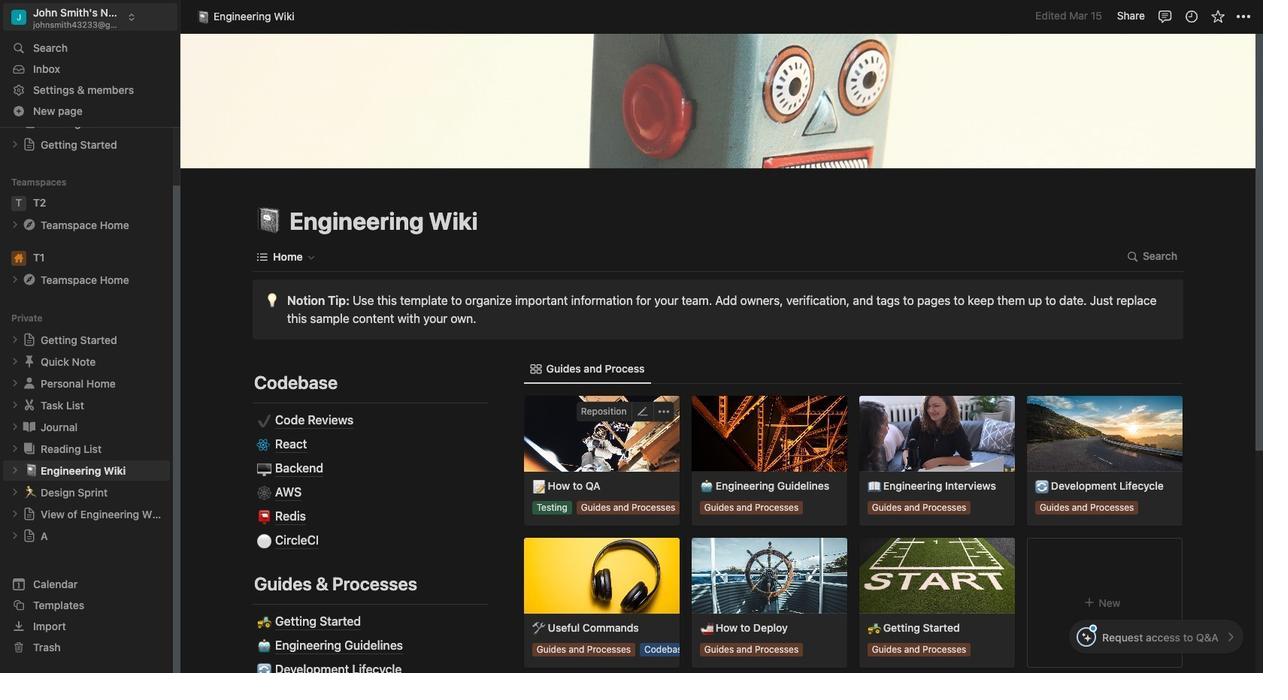 Task type: vqa. For each thing, say whether or not it's contained in the screenshot.
Close sidebar image
no



Task type: describe. For each thing, give the bounding box(es) containing it.
7 open image from the top
[[11, 532, 20, 541]]

📝 image
[[532, 478, 546, 495]]

6 open image from the top
[[11, 510, 20, 519]]

comments image
[[1158, 9, 1173, 24]]

3 open image from the top
[[11, 357, 20, 366]]

🛠 image
[[532, 621, 546, 638]]

t image
[[11, 196, 26, 211]]

✔️ image
[[257, 412, 272, 431]]

1 open image from the top
[[11, 140, 20, 149]]

2 horizontal spatial 📓 image
[[255, 204, 282, 239]]

favorite image
[[1210, 9, 1226, 24]]

📖 image
[[868, 478, 881, 495]]

4 open image from the top
[[11, 445, 20, 454]]

5 open image from the top
[[11, 466, 20, 476]]

4 open image from the top
[[11, 379, 20, 388]]

2 vertical spatial 📓 image
[[24, 462, 38, 479]]

0 vertical spatial 📓 image
[[196, 8, 210, 25]]

updates image
[[1184, 9, 1199, 24]]

🚜 image
[[257, 613, 272, 632]]



Task type: locate. For each thing, give the bounding box(es) containing it.
1 vertical spatial 🤖 image
[[257, 637, 272, 656]]

change page icon image
[[23, 138, 36, 151], [22, 218, 37, 233], [22, 272, 37, 288], [23, 333, 36, 347], [22, 354, 37, 369], [22, 376, 37, 391], [22, 398, 37, 413], [22, 420, 37, 435], [22, 442, 37, 457], [23, 508, 36, 521], [23, 530, 36, 543]]

1 vertical spatial 🔄 image
[[257, 661, 272, 674]]

tab
[[524, 358, 651, 379]]

1 vertical spatial 📓 image
[[255, 204, 282, 239]]

2 open image from the top
[[11, 275, 20, 284]]

⚪ image
[[257, 532, 272, 551]]

🖥 image
[[257, 460, 272, 479]]

🏃 image
[[24, 484, 38, 501]]

1 horizontal spatial 📓 image
[[196, 8, 210, 25]]

🕸 image
[[257, 484, 272, 503]]

1 horizontal spatial 🤖 image
[[700, 478, 714, 495]]

📓 image
[[196, 8, 210, 25], [255, 204, 282, 239], [24, 462, 38, 479]]

open image
[[11, 140, 20, 149], [11, 275, 20, 284], [11, 357, 20, 366], [11, 379, 20, 388], [11, 401, 20, 410], [11, 510, 20, 519], [11, 532, 20, 541]]

💡 image
[[264, 290, 279, 310]]

🚜 image
[[868, 621, 881, 638]]

0 horizontal spatial 📓 image
[[24, 462, 38, 479]]

5 open image from the top
[[11, 401, 20, 410]]

🤖 image
[[700, 478, 714, 495], [257, 637, 272, 656]]

1 horizontal spatial 🔄 image
[[1036, 478, 1049, 495]]

0 vertical spatial 🔄 image
[[1036, 478, 1049, 495]]

note
[[253, 279, 1184, 340]]

6 open image from the top
[[11, 488, 20, 497]]

🚢 image
[[700, 621, 714, 638]]

open image
[[11, 221, 20, 230], [11, 336, 20, 345], [11, 423, 20, 432], [11, 445, 20, 454], [11, 466, 20, 476], [11, 488, 20, 497]]

2 open image from the top
[[11, 336, 20, 345]]

0 horizontal spatial 🔄 image
[[257, 661, 272, 674]]

1 open image from the top
[[11, 221, 20, 230]]

0 horizontal spatial 🤖 image
[[257, 637, 272, 656]]

0 vertical spatial 🤖 image
[[700, 478, 714, 495]]

3 open image from the top
[[11, 423, 20, 432]]

📮 image
[[257, 508, 272, 527]]

🔄 image
[[1036, 478, 1049, 495], [257, 661, 272, 674]]



